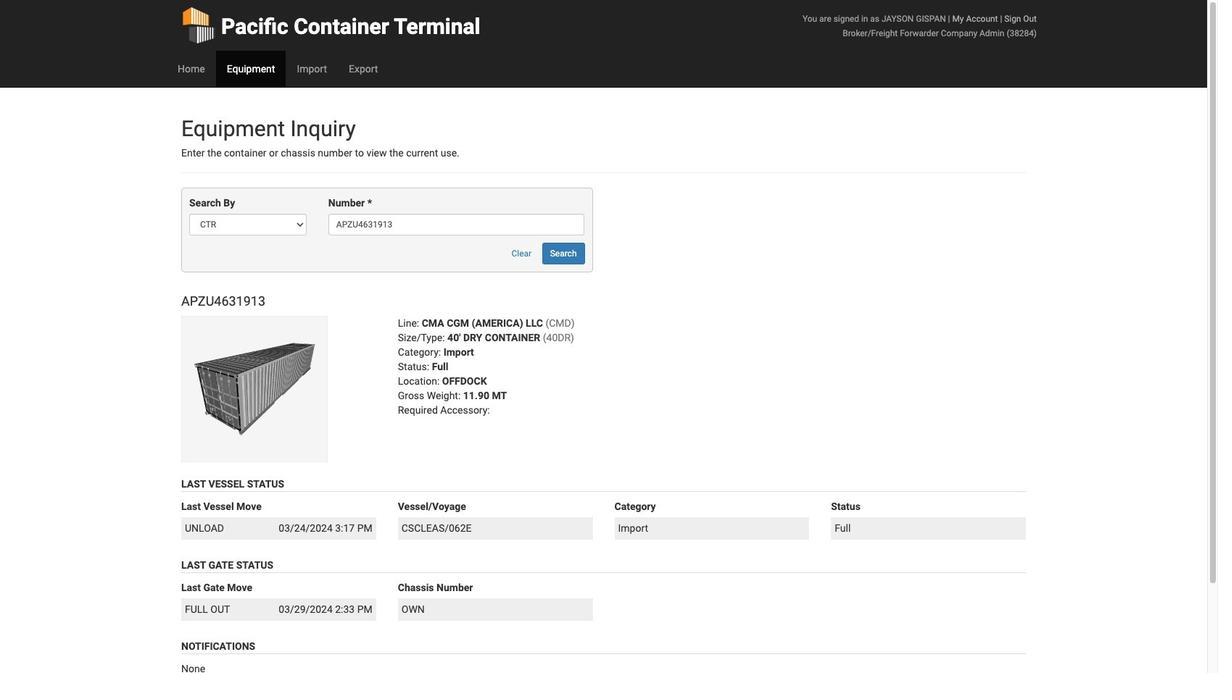 Task type: locate. For each thing, give the bounding box(es) containing it.
None text field
[[328, 214, 585, 236]]

40dr image
[[181, 316, 328, 463]]



Task type: vqa. For each thing, say whether or not it's contained in the screenshot.
3:47
no



